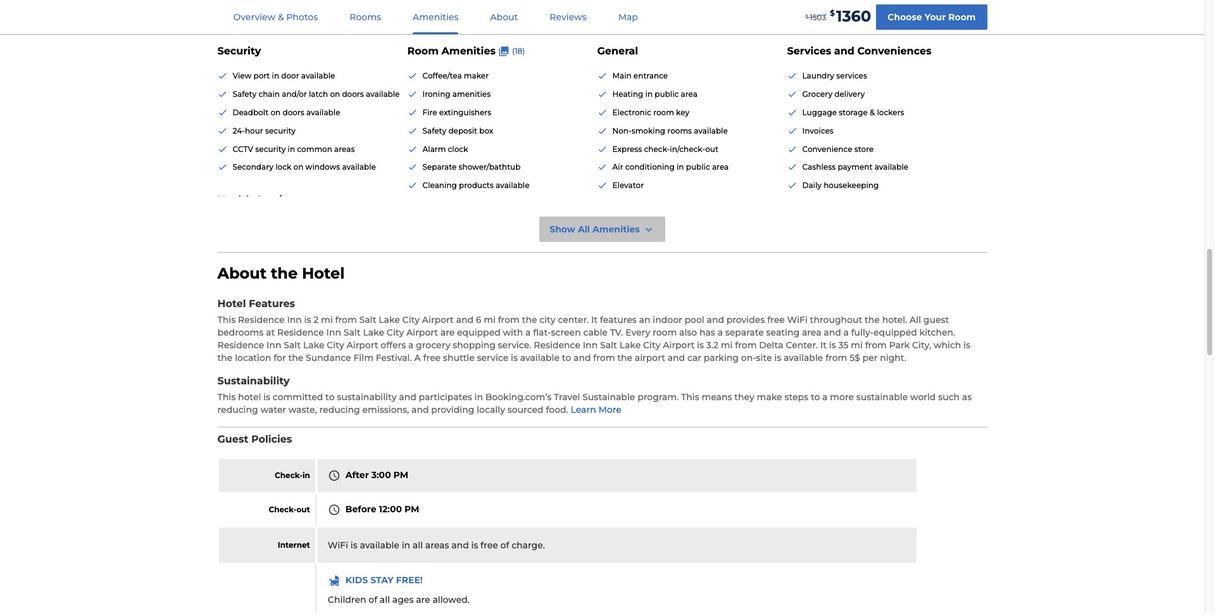 Task type: locate. For each thing, give the bounding box(es) containing it.
0 horizontal spatial area
[[681, 89, 698, 99]]

$ right 1503
[[831, 8, 835, 18]]

1 horizontal spatial services
[[788, 45, 832, 57]]

a right has
[[718, 327, 723, 338]]

check- for after 3:00 pm
[[275, 471, 303, 480]]

the left airport
[[618, 352, 633, 364]]

1 horizontal spatial room
[[949, 11, 976, 22]]

sourced
[[508, 404, 544, 416]]

safety up alarm
[[423, 126, 447, 135]]

free left charge.
[[481, 540, 498, 551]]

2 vertical spatial free
[[481, 540, 498, 551]]

areas
[[334, 144, 355, 154], [426, 540, 449, 551]]

room inside hotel features this residence inn is 2 mi from salt lake city airport and 6 mi from the city center. it features an indoor pool and provides free wifi throughout the hotel. all guest bedrooms at residence inn salt lake city airport are equipped with a flat-screen cable tv. every room also has a separate seating area and a fully-equipped kitchen. residence inn salt lake city airport offers a grocery shopping service. residence inn salt lake city airport is 3.2 mi from delta center. it is 35 mi from park city, which is the location for the sundance film festival. a free shuttle service is available to and from the airport and car parking on-site is available from 5$ per night.
[[653, 327, 677, 338]]

wifi up seating
[[788, 314, 808, 326]]

separate
[[726, 327, 764, 338]]

wifi inside hotel features this residence inn is 2 mi from salt lake city airport and 6 mi from the city center. it features an indoor pool and provides free wifi throughout the hotel. all guest bedrooms at residence inn salt lake city airport are equipped with a flat-screen cable tv. every room also has a separate seating area and a fully-equipped kitchen. residence inn salt lake city airport offers a grocery shopping service. residence inn salt lake city airport is 3.2 mi from delta center. it is 35 mi from park city, which is the location for the sundance film festival. a free shuttle service is available to and from the airport and car parking on-site is available from 5$ per night.
[[788, 314, 808, 326]]

cell
[[219, 565, 317, 613]]

1 vertical spatial services
[[256, 194, 300, 206]]

12:00
[[379, 504, 402, 515]]

amenities up the "room amenities"
[[413, 11, 459, 23]]

express
[[613, 144, 642, 154]]

inn left 2 in the left bottom of the page
[[287, 314, 302, 326]]

to right committed
[[326, 392, 335, 403]]

1 horizontal spatial all
[[910, 314, 922, 326]]

& inside button
[[278, 11, 284, 23]]

is right which
[[964, 339, 971, 351]]

0 vertical spatial check-
[[275, 471, 303, 480]]

from up with
[[498, 314, 520, 326]]

0 horizontal spatial on
[[271, 108, 281, 117]]

from down cable
[[594, 352, 615, 364]]

0 horizontal spatial areas
[[334, 144, 355, 154]]

1 horizontal spatial it
[[821, 339, 827, 351]]

all right show
[[578, 224, 590, 235]]

allowed.
[[433, 594, 470, 606]]

check- inside after 3:00 pm row
[[275, 471, 303, 480]]

general
[[598, 45, 639, 57]]

to down screen
[[562, 352, 571, 364]]

services up laundry
[[788, 45, 832, 57]]

pm
[[394, 470, 409, 481], [405, 504, 420, 515]]

the left location
[[218, 352, 233, 364]]

ironing
[[423, 89, 451, 99]]

row group
[[219, 459, 918, 613]]

0 horizontal spatial reducing
[[218, 404, 258, 416]]

such
[[939, 392, 960, 403]]

tv.
[[610, 327, 623, 338]]

inn up sundance
[[327, 327, 341, 338]]

0 horizontal spatial public
[[655, 89, 679, 99]]

every
[[626, 327, 651, 338]]

available right payment
[[875, 162, 909, 172]]

and/or
[[282, 89, 307, 99]]

1 horizontal spatial public
[[686, 162, 711, 172]]

daily housekeeping
[[803, 181, 879, 190]]

& left "photos"
[[278, 11, 284, 23]]

alarm clock
[[423, 144, 468, 154]]

1 vertical spatial wifi
[[328, 540, 348, 551]]

about
[[490, 11, 518, 23], [218, 264, 267, 282]]

salt
[[359, 314, 377, 326], [344, 327, 361, 338], [284, 339, 301, 351], [600, 339, 617, 351]]

shuttle
[[443, 352, 475, 364]]

delivery
[[835, 89, 865, 99]]

6
[[476, 314, 482, 326]]

areas up windows at the left top
[[334, 144, 355, 154]]

0 horizontal spatial of
[[369, 594, 378, 606]]

security down 24-hour security
[[255, 144, 286, 154]]

1 horizontal spatial area
[[713, 162, 729, 172]]

0 vertical spatial room
[[949, 11, 976, 22]]

all left ages
[[380, 594, 390, 606]]

0 vertical spatial pm
[[394, 470, 409, 481]]

0 horizontal spatial are
[[416, 594, 431, 606]]

1 vertical spatial public
[[686, 162, 711, 172]]

0 vertical spatial all
[[578, 224, 590, 235]]

from up 'per'
[[866, 339, 887, 351]]

about inside 'button'
[[490, 11, 518, 23]]

hotel
[[302, 264, 345, 282], [218, 297, 246, 309]]

row
[[219, 565, 918, 613]]

port
[[254, 71, 270, 81]]

0 vertical spatial services
[[788, 45, 832, 57]]

area up center.
[[802, 327, 822, 338]]

rooms
[[350, 11, 381, 23]]

0 vertical spatial public
[[655, 89, 679, 99]]

0 vertical spatial on
[[330, 89, 340, 99]]

24-
[[233, 126, 245, 135]]

city
[[403, 314, 420, 326], [387, 327, 404, 338], [327, 339, 344, 351], [644, 339, 661, 351]]

fire
[[423, 108, 437, 117]]

free up seating
[[768, 314, 785, 326]]

1 vertical spatial on
[[271, 108, 281, 117]]

1 horizontal spatial about
[[490, 11, 518, 23]]

hotel up 2 in the left bottom of the page
[[302, 264, 345, 282]]

park
[[890, 339, 910, 351]]

1 horizontal spatial out
[[706, 144, 719, 154]]

1 vertical spatial room
[[408, 45, 439, 57]]

pm right 3:00
[[394, 470, 409, 481]]

check- up check-out
[[275, 471, 303, 480]]

security down 'deadbolt on doors available'
[[265, 126, 296, 135]]

in inside row
[[402, 540, 411, 551]]

& left "lockers"
[[870, 108, 876, 117]]

of
[[501, 540, 509, 551], [369, 594, 378, 606]]

services and conveniences
[[788, 45, 932, 57]]

1 horizontal spatial doors
[[342, 89, 364, 99]]

rooms button
[[335, 1, 397, 34]]

1 vertical spatial out
[[297, 505, 310, 514]]

1 vertical spatial free
[[423, 352, 441, 364]]

0 vertical spatial room
[[654, 108, 674, 117]]

0 horizontal spatial room
[[408, 45, 439, 57]]

1 vertical spatial check-
[[269, 505, 297, 514]]

1360
[[837, 7, 872, 25]]

0 vertical spatial are
[[441, 327, 455, 338]]

areas inside row
[[426, 540, 449, 551]]

0 vertical spatial free
[[768, 314, 785, 326]]

safety down view
[[233, 89, 257, 99]]

reducing
[[218, 404, 258, 416], [320, 404, 360, 416]]

public down in/check-
[[686, 162, 711, 172]]

1 horizontal spatial reducing
[[320, 404, 360, 416]]

room up the coffee/tea
[[408, 45, 439, 57]]

view
[[233, 71, 252, 81]]

0 horizontal spatial all
[[380, 594, 390, 606]]

clock
[[448, 144, 468, 154]]

in right port
[[272, 71, 279, 81]]

cctv
[[233, 144, 253, 154]]

on right latch
[[330, 89, 340, 99]]

1 vertical spatial safety
[[423, 126, 447, 135]]

0 vertical spatial wifi
[[788, 314, 808, 326]]

before 12:00 pm
[[346, 504, 420, 515]]

0 horizontal spatial &
[[278, 11, 284, 23]]

check- inside before 12:00 pm row
[[269, 505, 297, 514]]

inn down cable
[[583, 339, 598, 351]]

in inside this hotel is committed to sustainability and participates in booking.com's travel sustainable program. this means they make steps to a more sustainable world such as reducing water waste, reducing emissions, and providing locally sourced food.
[[475, 392, 483, 403]]

in up check-out
[[303, 471, 310, 480]]

learn more
[[571, 404, 622, 416]]

this
[[218, 314, 236, 326], [218, 392, 236, 403], [682, 392, 700, 403]]

tab list
[[218, 0, 654, 34]]

services
[[788, 45, 832, 57], [256, 194, 300, 206]]

all right hotel.
[[910, 314, 922, 326]]

seating
[[767, 327, 800, 338]]

2 horizontal spatial to
[[811, 392, 820, 403]]

a
[[415, 352, 421, 364]]

of left charge.
[[501, 540, 509, 551]]

it up cable
[[592, 314, 598, 326]]

reducing down hotel
[[218, 404, 258, 416]]

1 vertical spatial hotel
[[218, 297, 246, 309]]

security
[[218, 45, 261, 57]]

1 vertical spatial are
[[416, 594, 431, 606]]

0 horizontal spatial out
[[297, 505, 310, 514]]

services down lock
[[256, 194, 300, 206]]

room left key
[[654, 108, 674, 117]]

doors down and/or
[[283, 108, 305, 117]]

are right ages
[[416, 594, 431, 606]]

fire extinguishers
[[423, 108, 492, 117]]

1 vertical spatial room
[[653, 327, 677, 338]]

with
[[503, 327, 523, 338]]

is left 35
[[830, 339, 837, 351]]

cctv security in common areas
[[233, 144, 355, 154]]

rooms
[[668, 126, 692, 135]]

available
[[301, 71, 335, 81], [366, 89, 400, 99], [307, 108, 340, 117], [694, 126, 728, 135], [342, 162, 376, 172], [875, 162, 909, 172], [496, 181, 530, 190], [520, 352, 560, 364], [784, 352, 824, 364], [360, 540, 400, 551]]

air conditioning in public area
[[613, 162, 729, 172]]

0 horizontal spatial about
[[218, 264, 267, 282]]

screen
[[551, 327, 581, 338]]

and
[[835, 45, 855, 57], [456, 314, 474, 326], [707, 314, 725, 326], [824, 327, 842, 338], [574, 352, 591, 364], [668, 352, 685, 364], [399, 392, 417, 403], [412, 404, 429, 416], [452, 540, 469, 551]]

which
[[934, 339, 962, 351]]

2 horizontal spatial on
[[330, 89, 340, 99]]

about up (18) button
[[490, 11, 518, 23]]

lockers
[[878, 108, 905, 117]]

0 horizontal spatial it
[[592, 314, 598, 326]]

the right for
[[288, 352, 304, 364]]

1 horizontal spatial on
[[294, 162, 304, 172]]

shower/bathtub
[[459, 162, 521, 172]]

and up allowed.
[[452, 540, 469, 551]]

out inside before 12:00 pm row
[[297, 505, 310, 514]]

1 vertical spatial all
[[910, 314, 922, 326]]

about up features
[[218, 264, 267, 282]]

box
[[480, 126, 494, 135]]

1 horizontal spatial are
[[441, 327, 455, 338]]

cleaning products available
[[423, 181, 530, 190]]

are up grocery on the left bottom of the page
[[441, 327, 455, 338]]

parking
[[704, 352, 739, 364]]

show
[[550, 224, 576, 235]]

on right lock
[[294, 162, 304, 172]]

laundry services
[[803, 71, 868, 81]]

airport
[[635, 352, 666, 364]]

0 vertical spatial all
[[413, 540, 423, 551]]

windows
[[306, 162, 340, 172]]

is up water
[[264, 392, 270, 403]]

1 horizontal spatial wifi
[[788, 314, 808, 326]]

flat-
[[533, 327, 551, 338]]

in up locally
[[475, 392, 483, 403]]

0 horizontal spatial equipped
[[457, 327, 501, 338]]

0 horizontal spatial to
[[326, 392, 335, 403]]

1 horizontal spatial hotel
[[302, 264, 345, 282]]

0 horizontal spatial all
[[578, 224, 590, 235]]

out up air conditioning in public area
[[706, 144, 719, 154]]

hotel up bedrooms
[[218, 297, 246, 309]]

0 vertical spatial about
[[490, 11, 518, 23]]

after
[[346, 470, 369, 481]]

participates
[[419, 392, 472, 403]]

kids
[[346, 575, 368, 586]]

0 horizontal spatial hotel
[[218, 297, 246, 309]]

safety for safety chain and/or latch on doors available
[[233, 89, 257, 99]]

1 horizontal spatial areas
[[426, 540, 449, 551]]

pm for before 12:00 pm
[[405, 504, 420, 515]]

check- down check-in
[[269, 505, 297, 514]]

on down chain
[[271, 108, 281, 117]]

is left charge.
[[472, 540, 478, 551]]

0 vertical spatial areas
[[334, 144, 355, 154]]

0 vertical spatial safety
[[233, 89, 257, 99]]

area inside hotel features this residence inn is 2 mi from salt lake city airport and 6 mi from the city center. it features an indoor pool and provides free wifi throughout the hotel. all guest bedrooms at residence inn salt lake city airport are equipped with a flat-screen cable tv. every room also has a separate seating area and a fully-equipped kitchen. residence inn salt lake city airport offers a grocery shopping service. residence inn salt lake city airport is 3.2 mi from delta center. it is 35 mi from park city, which is the location for the sundance film festival. a free shuttle service is available to and from the airport and car parking on-site is available from 5$ per night.
[[802, 327, 822, 338]]

in/check-
[[670, 144, 706, 154]]

per
[[863, 352, 878, 364]]

1 vertical spatial it
[[821, 339, 827, 351]]

products
[[459, 181, 494, 190]]

1 horizontal spatial free
[[481, 540, 498, 551]]

1 vertical spatial areas
[[426, 540, 449, 551]]

1 horizontal spatial equipped
[[874, 327, 918, 338]]

areas up allowed.
[[426, 540, 449, 551]]

1 horizontal spatial of
[[501, 540, 509, 551]]

1 vertical spatial doors
[[283, 108, 305, 117]]

2 horizontal spatial area
[[802, 327, 822, 338]]

and inside wifi is available in all areas and is free of charge. row
[[452, 540, 469, 551]]

features
[[249, 297, 295, 309]]

map
[[619, 11, 638, 23]]

it
[[592, 314, 598, 326], [821, 339, 827, 351]]

all inside hotel features this residence inn is 2 mi from salt lake city airport and 6 mi from the city center. it features an indoor pool and provides free wifi throughout the hotel. all guest bedrooms at residence inn salt lake city airport are equipped with a flat-screen cable tv. every room also has a separate seating area and a fully-equipped kitchen. residence inn salt lake city airport offers a grocery shopping service. residence inn salt lake city airport is 3.2 mi from delta center. it is 35 mi from park city, which is the location for the sundance film festival. a free shuttle service is available to and from the airport and car parking on-site is available from 5$ per night.
[[910, 314, 922, 326]]

a left the flat-
[[526, 327, 531, 338]]

conditioning
[[626, 162, 675, 172]]

1 vertical spatial of
[[369, 594, 378, 606]]

free inside wifi is available in all areas and is free of charge. row
[[481, 540, 498, 551]]

1 vertical spatial pm
[[405, 504, 420, 515]]

kitchen.
[[920, 327, 956, 338]]

0 vertical spatial doors
[[342, 89, 364, 99]]

0 horizontal spatial safety
[[233, 89, 257, 99]]

$ left 1503
[[806, 13, 809, 20]]

0 vertical spatial &
[[278, 11, 284, 23]]

wifi inside row
[[328, 540, 348, 551]]

1 horizontal spatial $
[[831, 8, 835, 18]]

2 vertical spatial area
[[802, 327, 822, 338]]

center.
[[786, 339, 818, 351]]

1 vertical spatial area
[[713, 162, 729, 172]]

amenities
[[413, 11, 459, 23], [218, 14, 299, 33], [442, 45, 496, 57], [593, 224, 640, 235]]

mi right 2 in the left bottom of the page
[[321, 314, 333, 326]]

and left the car on the bottom right of page
[[668, 352, 685, 364]]

in down entrance at the right top
[[646, 89, 653, 99]]

internet
[[278, 540, 310, 550]]

0 horizontal spatial wifi
[[328, 540, 348, 551]]

amenities down elevator
[[593, 224, 640, 235]]

room right your
[[949, 11, 976, 22]]

health services
[[218, 194, 300, 206]]

available inside row
[[360, 540, 400, 551]]

1 horizontal spatial to
[[562, 352, 571, 364]]

after 3:00 pm row
[[219, 459, 918, 492]]

free down grocery on the left bottom of the page
[[423, 352, 441, 364]]

a left more
[[823, 392, 828, 403]]

area up key
[[681, 89, 698, 99]]

latch
[[309, 89, 328, 99]]

equipped down 6
[[457, 327, 501, 338]]

1 horizontal spatial &
[[870, 108, 876, 117]]

1 horizontal spatial safety
[[423, 126, 447, 135]]

booking.com's
[[486, 392, 552, 403]]

are inside row
[[416, 594, 431, 606]]

convenience store
[[803, 144, 874, 154]]

0 vertical spatial security
[[265, 126, 296, 135]]

available left ironing at the left top of page
[[366, 89, 400, 99]]

0 horizontal spatial free
[[423, 352, 441, 364]]

1 vertical spatial about
[[218, 264, 267, 282]]

wifi up kids
[[328, 540, 348, 551]]



Task type: vqa. For each thing, say whether or not it's contained in the screenshot.
2
yes



Task type: describe. For each thing, give the bounding box(es) containing it.
is left 3.2
[[697, 339, 704, 351]]

safety for safety deposit box
[[423, 126, 447, 135]]

0 vertical spatial out
[[706, 144, 719, 154]]

laundry
[[803, 71, 835, 81]]

hotel inside hotel features this residence inn is 2 mi from salt lake city airport and 6 mi from the city center. it features an indoor pool and provides free wifi throughout the hotel. all guest bedrooms at residence inn salt lake city airport are equipped with a flat-screen cable tv. every room also has a separate seating area and a fully-equipped kitchen. residence inn salt lake city airport offers a grocery shopping service. residence inn salt lake city airport is 3.2 mi from delta center. it is 35 mi from park city, which is the location for the sundance film festival. a free shuttle service is available to and from the airport and car parking on-site is available from 5$ per night.
[[218, 297, 246, 309]]

luggage
[[803, 108, 837, 117]]

for
[[274, 352, 286, 364]]

map button
[[603, 1, 654, 34]]

wifi is available in all areas and is free of charge.
[[328, 540, 545, 551]]

secondary lock on windows available
[[233, 162, 376, 172]]

amenities up the security
[[218, 14, 299, 33]]

the up fully-
[[865, 314, 880, 326]]

amenities inside 'button'
[[593, 224, 640, 235]]

film
[[354, 352, 374, 364]]

this left hotel
[[218, 392, 236, 403]]

coffee/tea maker
[[423, 71, 489, 81]]

$ 1503 $ 1360
[[806, 7, 872, 25]]

2
[[314, 314, 319, 326]]

mi right 6
[[484, 314, 496, 326]]

and left 6
[[456, 314, 474, 326]]

air
[[613, 162, 624, 172]]

all inside 'button'
[[578, 224, 590, 235]]

5$
[[850, 352, 861, 364]]

24-hour security
[[233, 126, 296, 135]]

on-
[[742, 352, 757, 364]]

amenities
[[453, 89, 491, 99]]

pm for after 3:00 pm
[[394, 470, 409, 481]]

deadbolt
[[233, 108, 269, 117]]

is left 2 in the left bottom of the page
[[304, 314, 311, 326]]

also
[[680, 327, 697, 338]]

available up in/check-
[[694, 126, 728, 135]]

is right site
[[775, 352, 782, 364]]

amenities inside button
[[413, 11, 459, 23]]

make
[[757, 392, 783, 403]]

inn down at
[[267, 339, 282, 351]]

sustainability
[[218, 375, 290, 387]]

a right offers
[[409, 339, 414, 351]]

row containing kids stay free!
[[219, 565, 918, 613]]

view port in door available
[[233, 71, 335, 81]]

a inside this hotel is committed to sustainability and participates in booking.com's travel sustainable program. this means they make steps to a more sustainable world such as reducing water waste, reducing emissions, and providing locally sourced food.
[[823, 392, 828, 403]]

amenities up maker
[[442, 45, 496, 57]]

from right 2 in the left bottom of the page
[[335, 314, 357, 326]]

mi up parking
[[721, 339, 733, 351]]

stay
[[371, 575, 394, 586]]

store
[[855, 144, 874, 154]]

3:00
[[372, 470, 391, 481]]

ironing amenities
[[423, 89, 491, 99]]

cable
[[584, 327, 608, 338]]

and down 'throughout'
[[824, 327, 842, 338]]

this left means
[[682, 392, 700, 403]]

free!
[[396, 575, 423, 586]]

are inside hotel features this residence inn is 2 mi from salt lake city airport and 6 mi from the city center. it features an indoor pool and provides free wifi throughout the hotel. all guest bedrooms at residence inn salt lake city airport are equipped with a flat-screen cable tv. every room also has a separate seating area and a fully-equipped kitchen. residence inn salt lake city airport offers a grocery shopping service. residence inn salt lake city airport is 3.2 mi from delta center. it is 35 mi from park city, which is the location for the sundance film festival. a free shuttle service is available to and from the airport and car parking on-site is available from 5$ per night.
[[441, 327, 455, 338]]

grocery delivery
[[803, 89, 865, 99]]

is down service.
[[511, 352, 518, 364]]

1 vertical spatial all
[[380, 594, 390, 606]]

1 vertical spatial &
[[870, 108, 876, 117]]

and up services
[[835, 45, 855, 57]]

mi up 5$
[[851, 339, 863, 351]]

night.
[[881, 352, 907, 364]]

overview & photos button
[[218, 1, 333, 34]]

at
[[266, 327, 275, 338]]

entrance
[[634, 71, 668, 81]]

is inside this hotel is committed to sustainability and participates in booking.com's travel sustainable program. this means they make steps to a more sustainable world such as reducing water waste, reducing emissions, and providing locally sourced food.
[[264, 392, 270, 403]]

key
[[677, 108, 690, 117]]

safety chain and/or latch on doors available
[[233, 89, 400, 99]]

to inside hotel features this residence inn is 2 mi from salt lake city airport and 6 mi from the city center. it features an indoor pool and provides free wifi throughout the hotel. all guest bedrooms at residence inn salt lake city airport are equipped with a flat-screen cable tv. every room also has a separate seating area and a fully-equipped kitchen. residence inn salt lake city airport offers a grocery shopping service. residence inn salt lake city airport is 3.2 mi from delta center. it is 35 mi from park city, which is the location for the sundance film festival. a free shuttle service is available to and from the airport and car parking on-site is available from 5$ per night.
[[562, 352, 571, 364]]

daily
[[803, 181, 822, 190]]

emissions,
[[363, 404, 409, 416]]

residence down bedrooms
[[218, 339, 264, 351]]

as
[[963, 392, 972, 403]]

wifi is available in all areas and is free of charge. row
[[219, 528, 918, 563]]

express check-in/check-out
[[613, 144, 719, 154]]

non-smoking rooms available
[[613, 126, 728, 135]]

housekeeping
[[824, 181, 879, 190]]

show all amenities button
[[540, 217, 666, 242]]

from down 35
[[826, 352, 848, 364]]

cashless payment available
[[803, 162, 909, 172]]

provides
[[727, 314, 765, 326]]

children
[[328, 594, 366, 606]]

chain
[[259, 89, 280, 99]]

available right windows at the left top
[[342, 162, 376, 172]]

features
[[600, 314, 637, 326]]

0 horizontal spatial doors
[[283, 108, 305, 117]]

overview & photos
[[233, 11, 318, 23]]

cell inside row group
[[219, 565, 317, 613]]

health
[[218, 194, 253, 206]]

amenities button
[[398, 1, 474, 34]]

deadbolt on doors available
[[233, 108, 340, 117]]

before
[[346, 504, 377, 515]]

hotel features this residence inn is 2 mi from salt lake city airport and 6 mi from the city center. it features an indoor pool and provides free wifi throughout the hotel. all guest bedrooms at residence inn salt lake city airport are equipped with a flat-screen cable tv. every room also has a separate seating area and a fully-equipped kitchen. residence inn salt lake city airport offers a grocery shopping service. residence inn salt lake city airport is 3.2 mi from delta center. it is 35 mi from park city, which is the location for the sundance film festival. a free shuttle service is available to and from the airport and car parking on-site is available from 5$ per night.
[[218, 297, 971, 364]]

row group containing after 3:00 pm
[[219, 459, 918, 613]]

non-
[[613, 126, 632, 135]]

0 vertical spatial it
[[592, 314, 598, 326]]

your
[[925, 11, 946, 22]]

0 vertical spatial area
[[681, 89, 698, 99]]

from down separate
[[736, 339, 757, 351]]

0 vertical spatial of
[[501, 540, 509, 551]]

and up has
[[707, 314, 725, 326]]

steps
[[785, 392, 809, 403]]

1 vertical spatial security
[[255, 144, 286, 154]]

car
[[688, 352, 702, 364]]

choose your room button
[[877, 4, 988, 30]]

this inside hotel features this residence inn is 2 mi from salt lake city airport and 6 mi from the city center. it features an indoor pool and provides free wifi throughout the hotel. all guest bedrooms at residence inn salt lake city airport are equipped with a flat-screen cable tv. every room also has a separate seating area and a fully-equipped kitchen. residence inn salt lake city airport offers a grocery shopping service. residence inn salt lake city airport is 3.2 mi from delta center. it is 35 mi from park city, which is the location for the sundance film festival. a free shuttle service is available to and from the airport and car parking on-site is available from 5$ per night.
[[218, 314, 236, 326]]

and up emissions, in the bottom of the page
[[399, 392, 417, 403]]

about for about
[[490, 11, 518, 23]]

residence down screen
[[534, 339, 581, 351]]

charge.
[[512, 540, 545, 551]]

shopping
[[453, 339, 496, 351]]

2 vertical spatial on
[[294, 162, 304, 172]]

room inside 'button'
[[949, 11, 976, 22]]

(18)
[[512, 46, 525, 56]]

more
[[830, 392, 854, 403]]

center.
[[558, 314, 589, 326]]

ages
[[393, 594, 414, 606]]

0 vertical spatial hotel
[[302, 264, 345, 282]]

sustainable
[[583, 392, 636, 403]]

cleaning
[[423, 181, 457, 190]]

grocery
[[803, 89, 833, 99]]

1 horizontal spatial all
[[413, 540, 423, 551]]

location
[[235, 352, 271, 364]]

is up kids
[[351, 540, 358, 551]]

a up 35
[[844, 327, 849, 338]]

city,
[[913, 339, 932, 351]]

tab list containing overview & photos
[[218, 0, 654, 34]]

and down cable
[[574, 352, 591, 364]]

1 reducing from the left
[[218, 404, 258, 416]]

check- for before 12:00 pm
[[269, 505, 297, 514]]

before 12:00 pm row
[[219, 494, 918, 527]]

available up latch
[[301, 71, 335, 81]]

residence up at
[[238, 314, 285, 326]]

available down "shower/bathtub"
[[496, 181, 530, 190]]

2 horizontal spatial free
[[768, 314, 785, 326]]

residence down 2 in the left bottom of the page
[[277, 327, 324, 338]]

in up lock
[[288, 144, 295, 154]]

storage
[[839, 108, 868, 117]]

the up the flat-
[[522, 314, 537, 326]]

1 equipped from the left
[[457, 327, 501, 338]]

more
[[599, 404, 622, 416]]

reviews
[[550, 11, 587, 23]]

learn more button
[[571, 404, 622, 417]]

1503
[[810, 13, 827, 22]]

alarm
[[423, 144, 446, 154]]

available down center.
[[784, 352, 824, 364]]

grocery
[[416, 339, 451, 351]]

after 3:00 pm
[[346, 470, 409, 481]]

in down in/check-
[[677, 162, 684, 172]]

2 equipped from the left
[[874, 327, 918, 338]]

2 reducing from the left
[[320, 404, 360, 416]]

in inside after 3:00 pm row
[[303, 471, 310, 480]]

0 horizontal spatial $
[[806, 13, 809, 20]]

available down the flat-
[[520, 352, 560, 364]]

about for about the hotel
[[218, 264, 267, 282]]

overview
[[233, 11, 276, 23]]

this hotel is committed to sustainability and participates in booking.com's travel sustainable program. this means they make steps to a more sustainable world such as reducing water waste, reducing emissions, and providing locally sourced food.
[[218, 392, 972, 416]]

0 horizontal spatial services
[[256, 194, 300, 206]]

and down the participates
[[412, 404, 429, 416]]

available down latch
[[307, 108, 340, 117]]

the up features
[[271, 264, 298, 282]]



